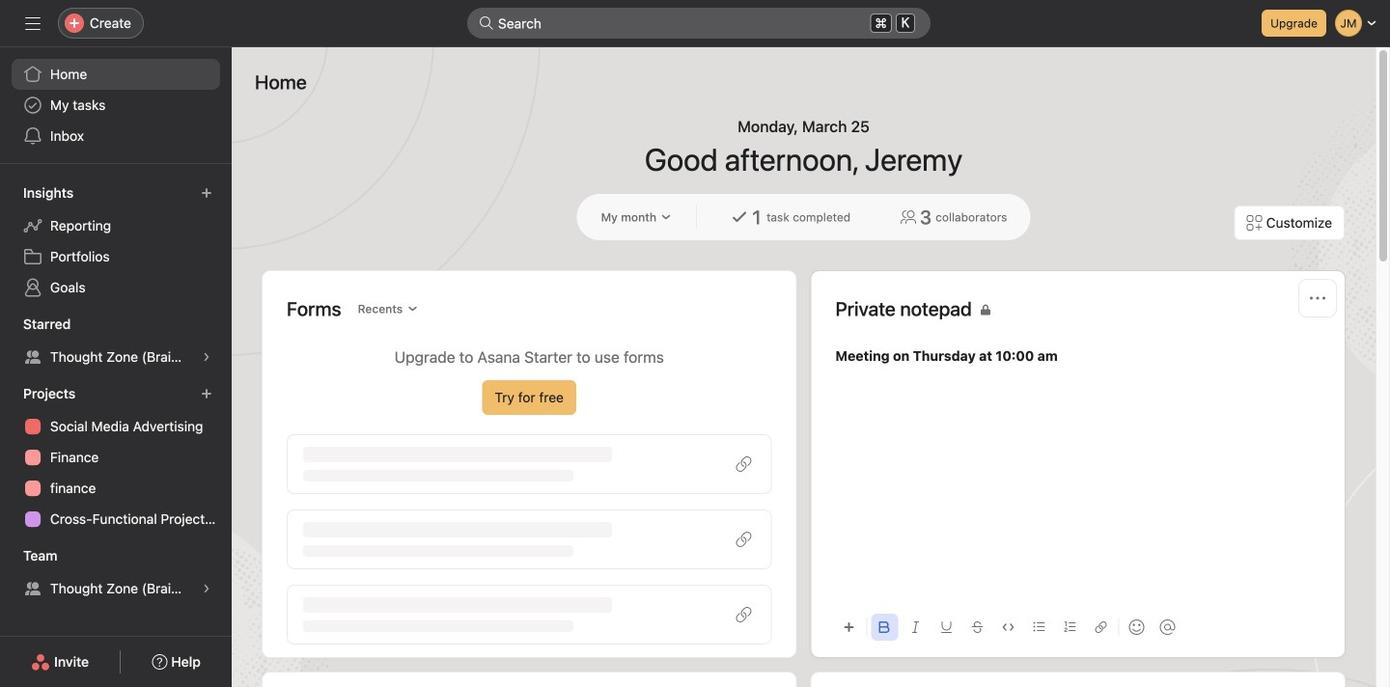 Task type: vqa. For each thing, say whether or not it's contained in the screenshot.
the right Asana
no



Task type: describe. For each thing, give the bounding box(es) containing it.
bold image
[[879, 622, 891, 634]]

underline image
[[941, 622, 953, 634]]

insights element
[[0, 176, 232, 307]]

numbered list image
[[1065, 622, 1076, 634]]

starred element
[[0, 307, 232, 377]]

teams element
[[0, 539, 232, 608]]



Task type: locate. For each thing, give the bounding box(es) containing it.
new project or portfolio image
[[201, 388, 212, 400]]

global element
[[0, 47, 232, 163]]

link image
[[1096, 622, 1107, 634]]

at mention image
[[1160, 620, 1176, 635]]

None field
[[467, 8, 931, 39]]

Search tasks, projects, and more text field
[[467, 8, 931, 39]]

italics image
[[910, 622, 922, 634]]

strikethrough image
[[972, 622, 984, 634]]

toolbar
[[836, 606, 1321, 649]]

new insights image
[[201, 187, 212, 199]]

hide sidebar image
[[25, 15, 41, 31]]

insert an object image
[[844, 622, 855, 634]]

bulleted list image
[[1034, 622, 1045, 634]]

see details, thought zone (brainstorm space) image
[[201, 352, 212, 363]]

see details, thought zone (brainstorm space) image
[[201, 583, 212, 595]]

code image
[[1003, 622, 1015, 634]]

prominent image
[[479, 15, 494, 31]]

projects element
[[0, 377, 232, 539]]



